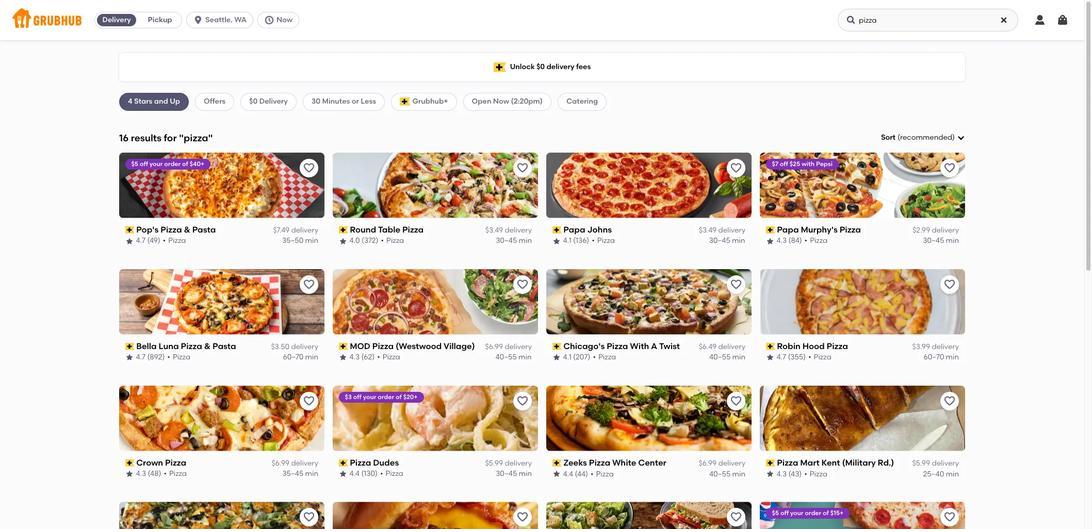 Task type: locate. For each thing, give the bounding box(es) containing it.
pizza right luna
[[181, 341, 202, 351]]

pizza right table
[[403, 225, 424, 235]]

60–70 down "$3.99 delivery"
[[924, 353, 944, 362]]

delivery for papa johns
[[718, 226, 745, 235]]

papa johns
[[564, 225, 612, 235]]

2 4.1 from the top
[[563, 353, 572, 362]]

your
[[150, 160, 163, 168], [363, 393, 377, 401], [790, 510, 804, 517]]

0 horizontal spatial 4.4
[[350, 470, 360, 478]]

$6.49
[[699, 343, 717, 351]]

1 horizontal spatial now
[[493, 97, 509, 106]]

subscription pass image left robin
[[766, 343, 775, 350]]

pizza right 'crown'
[[165, 458, 187, 468]]

$5 off your order of $15+
[[772, 510, 844, 517]]

order left $15+ in the right of the page
[[805, 510, 822, 517]]

$0 right offers
[[249, 97, 258, 106]]

60–70 for bella luna pizza & pasta
[[283, 353, 303, 362]]

luna
[[159, 341, 179, 351]]

subscription pass image left pizza dudes
[[339, 460, 348, 467]]

your down 16 results for "pizza"
[[150, 160, 163, 168]]

2 vertical spatial your
[[790, 510, 804, 517]]

chicago's
[[564, 341, 605, 351]]

2 papa from the left
[[777, 225, 799, 235]]

• pizza for round table pizza
[[381, 236, 404, 245]]

• pizza down mart
[[805, 470, 828, 478]]

min for pizza mart kent (military rd.)
[[946, 470, 959, 478]]

bj's restaurant & brewhouse logo image
[[333, 502, 538, 529]]

60–70
[[283, 353, 303, 362], [924, 353, 944, 362]]

chicago's pizza with a twist
[[564, 341, 680, 351]]

60–70 for robin hood pizza
[[924, 353, 944, 362]]

$3.50 delivery
[[271, 343, 318, 351]]

• for round table pizza
[[381, 236, 384, 245]]

4.7 for pop's pizza & pasta
[[136, 236, 146, 245]]

and
[[154, 97, 168, 106]]

$6.99 for crown pizza
[[272, 459, 289, 468]]

save this restaurant button for papa johns logo
[[727, 159, 745, 177]]

pop's pizza & pasta logo image
[[119, 153, 324, 218]]

$5 down results
[[132, 160, 139, 168]]

0 horizontal spatial $5.99 delivery
[[485, 459, 532, 468]]

star icon image for mod pizza (westwood village)
[[339, 354, 347, 362]]

• for crown pizza
[[164, 470, 167, 478]]

• right (43) at the bottom of page
[[805, 470, 807, 478]]

1 horizontal spatial grubhub plus flag logo image
[[493, 62, 506, 72]]

your down (43) at the bottom of page
[[790, 510, 804, 517]]

$40+
[[190, 160, 205, 168]]

subscription pass image for crown pizza
[[125, 460, 134, 467]]

crown
[[137, 458, 163, 468]]

1 vertical spatial order
[[378, 393, 394, 401]]

0 horizontal spatial 60–70
[[283, 353, 303, 362]]

& right pop's
[[184, 225, 191, 235]]

2 vertical spatial of
[[823, 510, 829, 517]]

pizza down bella luna pizza & pasta
[[173, 353, 191, 362]]

delivery for mod pizza (westwood village)
[[505, 343, 532, 351]]

$5.99 delivery
[[485, 459, 532, 468], [912, 459, 959, 468]]

0 horizontal spatial your
[[150, 160, 163, 168]]

1 vertical spatial 4.1
[[563, 353, 572, 362]]

1 horizontal spatial $6.99
[[485, 343, 503, 351]]

subscription pass image
[[125, 226, 134, 234], [766, 226, 775, 234], [125, 343, 134, 350], [766, 343, 775, 350], [125, 460, 134, 467], [552, 460, 562, 467], [766, 460, 775, 467]]

village)
[[444, 341, 475, 351]]

• down round table pizza
[[381, 236, 384, 245]]

0 horizontal spatial $3.49
[[485, 226, 503, 235]]

• pizza down table
[[381, 236, 404, 245]]

subscription pass image left 'crown'
[[125, 460, 134, 467]]

• pizza for chicago's pizza with a twist
[[593, 353, 616, 362]]

pasta
[[192, 225, 216, 235], [213, 341, 236, 351]]

subscription pass image left mart
[[766, 460, 775, 467]]

grubhub plus flag logo image
[[493, 62, 506, 72], [400, 98, 410, 106]]

1 horizontal spatial $5
[[772, 510, 779, 517]]

1 vertical spatial your
[[363, 393, 377, 401]]

2 horizontal spatial $6.99
[[699, 459, 717, 468]]

less
[[361, 97, 376, 106]]

delivery for zeeks pizza white center
[[718, 459, 745, 468]]

star icon image left 4.1 (136)
[[552, 237, 561, 245]]

• pizza down hood
[[809, 353, 832, 362]]

0 horizontal spatial 60–70 min
[[283, 353, 318, 362]]

0 vertical spatial grubhub plus flag logo image
[[493, 62, 506, 72]]

0 horizontal spatial &
[[184, 225, 191, 235]]

• pizza for mod pizza (westwood village)
[[377, 353, 400, 362]]

• pizza down zeeks pizza white center
[[591, 470, 614, 478]]

star icon image left 4.3 (62)
[[339, 354, 347, 362]]

pizza down dudes
[[386, 470, 404, 478]]

4.3 for mod pizza (westwood village)
[[350, 353, 360, 362]]

$5.99 for pizza dudes
[[485, 459, 503, 468]]

now
[[276, 15, 293, 24], [493, 97, 509, 106]]

star icon image left 4.3 (84)
[[766, 237, 774, 245]]

papa
[[564, 225, 586, 235], [777, 225, 799, 235]]

save this restaurant image
[[730, 162, 742, 174], [303, 278, 315, 291], [516, 278, 529, 291], [730, 278, 742, 291], [303, 395, 315, 407], [303, 511, 315, 524], [943, 511, 956, 524]]

of left $20+
[[396, 393, 402, 401]]

recommended
[[900, 133, 952, 142]]

delivery for bella luna pizza & pasta
[[291, 343, 318, 351]]

• pizza for papa johns
[[592, 236, 615, 245]]

save this restaurant image for bj's restaurant & brewhouse logo
[[516, 511, 529, 524]]

save this restaurant button
[[300, 159, 318, 177], [513, 159, 532, 177], [727, 159, 745, 177], [940, 159, 959, 177], [300, 275, 318, 294], [513, 275, 532, 294], [727, 275, 745, 294], [940, 275, 959, 294], [300, 392, 318, 410], [513, 392, 532, 410], [727, 392, 745, 410], [940, 392, 959, 410], [300, 508, 318, 527], [513, 508, 532, 527], [727, 508, 745, 527], [940, 508, 959, 527]]

chicago's pizza with a twist logo image
[[546, 269, 752, 335]]

0 horizontal spatial $6.99 delivery
[[272, 459, 318, 468]]

0 horizontal spatial delivery
[[102, 15, 131, 24]]

)
[[952, 133, 955, 142]]

4.7 for bella luna pizza & pasta
[[136, 353, 146, 362]]

2 4.4 from the left
[[563, 470, 573, 478]]

& right luna
[[204, 341, 211, 351]]

• right (44)
[[591, 470, 594, 478]]

subscription pass image left the chicago's
[[552, 343, 562, 350]]

30–45 for round table pizza
[[496, 236, 517, 245]]

• right (48)
[[164, 470, 167, 478]]

4
[[128, 97, 132, 106]]

30–45 min
[[496, 236, 532, 245], [709, 236, 745, 245], [923, 236, 959, 245], [496, 470, 532, 478]]

subscription pass image for robin hood pizza
[[766, 343, 775, 350]]

"pizza"
[[179, 132, 213, 144]]

min for papa johns
[[732, 236, 745, 245]]

subscription pass image left pop's
[[125, 226, 134, 234]]

save this restaurant button for robin hood pizza logo
[[940, 275, 959, 294]]

• pizza down dudes
[[380, 470, 404, 478]]

delivery left 30
[[259, 97, 288, 106]]

1 vertical spatial $0
[[249, 97, 258, 106]]

kent
[[822, 458, 840, 468]]

center
[[639, 458, 667, 468]]

1 vertical spatial $5
[[772, 510, 779, 517]]

1 $5.99 from the left
[[485, 459, 503, 468]]

1 horizontal spatial &
[[204, 341, 211, 351]]

4.4 down zeeks
[[563, 470, 573, 478]]

1 60–70 min from the left
[[283, 353, 318, 362]]

bella luna pizza & pasta logo image
[[119, 269, 324, 335]]

2 $5.99 delivery from the left
[[912, 459, 959, 468]]

delivery inside button
[[102, 15, 131, 24]]

subscription pass image
[[339, 226, 348, 234], [552, 226, 562, 234], [339, 343, 348, 350], [552, 343, 562, 350], [339, 460, 348, 467]]

• pizza down johns
[[592, 236, 615, 245]]

30–45 min for papa murphy's pizza
[[923, 236, 959, 245]]

4.3
[[777, 236, 787, 245], [350, 353, 360, 362], [136, 470, 146, 478], [777, 470, 787, 478]]

seattle, wa
[[205, 15, 247, 24]]

2 $3.49 from the left
[[699, 226, 717, 235]]

save this restaurant image for pizza mart kent (military rd.) logo
[[943, 395, 956, 407]]

(372)
[[362, 236, 379, 245]]

subscription pass image for mod pizza (westwood village)
[[339, 343, 348, 350]]

• pizza for zeeks pizza white center
[[591, 470, 614, 478]]

(136)
[[573, 236, 589, 245]]

$7
[[772, 160, 779, 168]]

4.3 down mod
[[350, 353, 360, 362]]

30–45 min for papa johns
[[709, 236, 745, 245]]

now right open
[[493, 97, 509, 106]]

off for pop's
[[140, 160, 148, 168]]

delivery for pop's pizza & pasta
[[291, 226, 318, 235]]

star icon image for chicago's pizza with a twist
[[552, 354, 561, 362]]

• right (62)
[[377, 353, 380, 362]]

save this restaurant button for bella luna pizza & pasta logo
[[300, 275, 318, 294]]

off right "$7"
[[780, 160, 788, 168]]

star icon image left the 4.7 (49)
[[125, 237, 134, 245]]

0 horizontal spatial $0
[[249, 97, 258, 106]]

4.7 (892)
[[136, 353, 165, 362]]

1 papa from the left
[[564, 225, 586, 235]]

4.3 left (48)
[[136, 470, 146, 478]]

1 $5.99 delivery from the left
[[485, 459, 532, 468]]

1 60–70 from the left
[[283, 353, 303, 362]]

min for zeeks pizza white center
[[732, 470, 745, 478]]

bella
[[137, 341, 157, 351]]

$3 off your order of $20+
[[345, 393, 418, 401]]

$2.99 delivery
[[913, 226, 959, 235]]

order left "$40+"
[[164, 160, 181, 168]]

• pizza for crown pizza
[[164, 470, 187, 478]]

• pizza right (62)
[[377, 353, 400, 362]]

2 horizontal spatial order
[[805, 510, 822, 517]]

subscription pass image left the round
[[339, 226, 348, 234]]

subscription pass image left papa johns
[[552, 226, 562, 234]]

$3.99
[[912, 343, 930, 351]]

4.3 left (84)
[[777, 236, 787, 245]]

0 horizontal spatial order
[[164, 160, 181, 168]]

0 vertical spatial order
[[164, 160, 181, 168]]

4.1
[[563, 236, 572, 245], [563, 353, 572, 362]]

• right (136) on the top right of the page
[[592, 236, 595, 245]]

• pizza down pop's pizza & pasta
[[163, 236, 186, 245]]

30 minutes or less
[[312, 97, 376, 106]]

1 horizontal spatial your
[[363, 393, 377, 401]]

svg image
[[1034, 14, 1046, 26], [957, 134, 965, 142]]

0 horizontal spatial $5.99
[[485, 459, 503, 468]]

(130)
[[362, 470, 378, 478]]

40–55 min
[[496, 353, 532, 362], [709, 353, 745, 362], [709, 470, 745, 478]]

1 vertical spatial delivery
[[259, 97, 288, 106]]

offers
[[204, 97, 225, 106]]

$6.99 delivery
[[485, 343, 532, 351], [272, 459, 318, 468], [699, 459, 745, 468]]

• for pizza mart kent (military rd.)
[[805, 470, 807, 478]]

1 horizontal spatial svg image
[[1034, 14, 1046, 26]]

pizza down pop's pizza & pasta
[[169, 236, 186, 245]]

1 horizontal spatial $0
[[536, 62, 545, 71]]

star icon image left 4.3 (48)
[[125, 470, 134, 478]]

4.7 down pop's
[[136, 236, 146, 245]]

0 horizontal spatial of
[[182, 160, 188, 168]]

4.3 for pizza mart kent (military rd.)
[[777, 470, 787, 478]]

mod pizza (westwood village) logo image
[[333, 269, 538, 335]]

30–45 for pizza dudes
[[496, 470, 517, 478]]

• pizza down crown pizza
[[164, 470, 187, 478]]

1 vertical spatial &
[[204, 341, 211, 351]]

mod
[[350, 341, 371, 351]]

1 horizontal spatial $5.99 delivery
[[912, 459, 959, 468]]

of left $15+ in the right of the page
[[823, 510, 829, 517]]

1 $3.49 delivery from the left
[[485, 226, 532, 235]]

pizza right hood
[[827, 341, 848, 351]]

1 horizontal spatial $5.99
[[912, 459, 930, 468]]

pizza down mart
[[810, 470, 828, 478]]

0 horizontal spatial svg image
[[957, 134, 965, 142]]

0 horizontal spatial now
[[276, 15, 293, 24]]

25–40 min
[[923, 470, 959, 478]]

0 vertical spatial $5
[[132, 160, 139, 168]]

papa for papa murphy's pizza
[[777, 225, 799, 235]]

save this restaurant image
[[303, 162, 315, 174], [516, 162, 529, 174], [943, 162, 956, 174], [943, 278, 956, 291], [516, 395, 529, 407], [730, 395, 742, 407], [943, 395, 956, 407], [516, 511, 529, 524], [730, 511, 742, 524]]

grubhub plus flag logo image left unlock
[[493, 62, 506, 72]]

papa johns logo image
[[546, 153, 752, 218]]

1 4.1 from the top
[[563, 236, 572, 245]]

$3
[[345, 393, 352, 401]]

star icon image for pizza mart kent (military rd.)
[[766, 470, 774, 478]]

• for pizza dudes
[[380, 470, 383, 478]]

off right the $3
[[354, 393, 362, 401]]

subscription pass image for pizza dudes
[[339, 460, 348, 467]]

subscription pass image left mod
[[339, 343, 348, 350]]

2 horizontal spatial $6.99 delivery
[[699, 459, 745, 468]]

4.7 down bella in the left bottom of the page
[[136, 353, 146, 362]]

your for pizza
[[363, 393, 377, 401]]

None field
[[881, 133, 965, 143]]

1 horizontal spatial 4.4
[[563, 470, 573, 478]]

pizza right zeeks
[[589, 458, 611, 468]]

pizza down johns
[[597, 236, 615, 245]]

$0 right unlock
[[536, 62, 545, 71]]

35–50 min
[[282, 236, 318, 245]]

save this restaurant image for papa johns
[[730, 162, 742, 174]]

star icon image left 4.1 (207)
[[552, 354, 561, 362]]

(44)
[[575, 470, 588, 478]]

2 60–70 from the left
[[924, 353, 944, 362]]

your right the $3
[[363, 393, 377, 401]]

0 horizontal spatial grubhub plus flag logo image
[[400, 98, 410, 106]]

your for pop's
[[150, 160, 163, 168]]

1 horizontal spatial papa
[[777, 225, 799, 235]]

$5.99 delivery for pizza mart kent (military rd.)
[[912, 459, 959, 468]]

1 vertical spatial svg image
[[957, 134, 965, 142]]

(62)
[[362, 353, 375, 362]]

off down results
[[140, 160, 148, 168]]

min for round table pizza
[[519, 236, 532, 245]]

delivery for pizza dudes
[[505, 459, 532, 468]]

0 vertical spatial svg image
[[1034, 14, 1046, 26]]

pizza right murphy's
[[840, 225, 861, 235]]

subscription pass image for papa johns
[[552, 226, 562, 234]]

min
[[305, 236, 318, 245], [519, 236, 532, 245], [732, 236, 745, 245], [946, 236, 959, 245], [305, 353, 318, 362], [519, 353, 532, 362], [732, 353, 745, 362], [946, 353, 959, 362], [305, 470, 318, 478], [519, 470, 532, 478], [732, 470, 745, 478], [946, 470, 959, 478]]

1 horizontal spatial delivery
[[259, 97, 288, 106]]

40–55 min for chicago's pizza with a twist
[[709, 353, 745, 362]]

• pizza down chicago's pizza with a twist
[[593, 353, 616, 362]]

main navigation navigation
[[0, 0, 1084, 40]]

1 horizontal spatial $3.49
[[699, 226, 717, 235]]

0 vertical spatial delivery
[[102, 15, 131, 24]]

subscription pass image left zeeks
[[552, 460, 562, 467]]

0 vertical spatial of
[[182, 160, 188, 168]]

• down luna
[[168, 353, 170, 362]]

papa up 4.1 (136)
[[564, 225, 586, 235]]

0 horizontal spatial papa
[[564, 225, 586, 235]]

4.7 down robin
[[777, 353, 786, 362]]

subscription pass image for pop's pizza & pasta
[[125, 226, 134, 234]]

star icon image left 4.4 (44)
[[552, 470, 561, 478]]

seattle, wa button
[[186, 12, 257, 28]]

2 $5.99 from the left
[[912, 459, 930, 468]]

4.1 left (136) on the top right of the page
[[563, 236, 572, 245]]

4.0
[[350, 236, 360, 245]]

35–50
[[282, 236, 303, 245]]

4.3 for crown pizza
[[136, 470, 146, 478]]

1 vertical spatial grubhub plus flag logo image
[[400, 98, 410, 106]]

save this restaurant image for round table pizza logo at the top
[[516, 162, 529, 174]]

2 $3.49 delivery from the left
[[699, 226, 745, 235]]

order
[[164, 160, 181, 168], [378, 393, 394, 401], [805, 510, 822, 517]]

• pizza down 'papa murphy's pizza'
[[805, 236, 828, 245]]

1 horizontal spatial of
[[396, 393, 402, 401]]

star icon image for bella luna pizza & pasta
[[125, 354, 134, 362]]

0 vertical spatial 4.1
[[563, 236, 572, 245]]

subscription pass image left 'papa murphy's pizza'
[[766, 226, 775, 234]]

$0
[[536, 62, 545, 71], [249, 97, 258, 106]]

60–70 down $3.50 delivery
[[283, 353, 303, 362]]

30–45
[[496, 236, 517, 245], [709, 236, 731, 245], [923, 236, 944, 245], [496, 470, 517, 478]]

svg image inside now button
[[264, 15, 274, 25]]

(355)
[[788, 353, 806, 362]]

• for papa johns
[[592, 236, 595, 245]]

1 horizontal spatial $6.99 delivery
[[485, 343, 532, 351]]

pasta down pop's pizza & pasta logo
[[192, 225, 216, 235]]

papa up 4.3 (84)
[[777, 225, 799, 235]]

svg image
[[1056, 14, 1069, 26], [193, 15, 203, 25], [264, 15, 274, 25], [846, 15, 856, 25], [1000, 16, 1008, 24]]

table
[[378, 225, 401, 235]]

• pizza for pizza mart kent (military rd.)
[[805, 470, 828, 478]]

(207)
[[573, 353, 591, 362]]

0 horizontal spatial $3.49 delivery
[[485, 226, 532, 235]]

pasta down bella luna pizza & pasta logo
[[213, 341, 236, 351]]

1 horizontal spatial order
[[378, 393, 394, 401]]

60–70 min
[[283, 353, 318, 362], [924, 353, 959, 362]]

4.3 left (43) at the bottom of page
[[777, 470, 787, 478]]

1 vertical spatial of
[[396, 393, 402, 401]]

0 vertical spatial pasta
[[192, 225, 216, 235]]

crown pizza
[[137, 458, 187, 468]]

save this restaurant button for pizza mart kent (military rd.) logo
[[940, 392, 959, 410]]

0 horizontal spatial $5
[[132, 160, 139, 168]]

pop's
[[137, 225, 159, 235]]

(84)
[[789, 236, 802, 245]]

order left $20+
[[378, 393, 394, 401]]

• down the robin hood pizza
[[809, 353, 811, 362]]

25–40
[[923, 470, 944, 478]]

0 vertical spatial your
[[150, 160, 163, 168]]

2 vertical spatial order
[[805, 510, 822, 517]]

zeeks pizza white center logo image
[[546, 386, 752, 451]]

1 horizontal spatial $3.49 delivery
[[699, 226, 745, 235]]

star icon image for pizza dudes
[[339, 470, 347, 478]]

4.1 left the (207)
[[563, 353, 572, 362]]

panera bread logo image
[[546, 502, 752, 529]]

2 60–70 min from the left
[[924, 353, 959, 362]]

• right the (207)
[[593, 353, 596, 362]]

star icon image left 4.7 (355)
[[766, 354, 774, 362]]

save this restaurant button for round table pizza logo at the top
[[513, 159, 532, 177]]

delivery left pickup
[[102, 15, 131, 24]]

• for robin hood pizza
[[809, 353, 811, 362]]

0 vertical spatial $0
[[536, 62, 545, 71]]

unlock $0 delivery fees
[[510, 62, 591, 71]]

open
[[472, 97, 491, 106]]

star icon image for crown pizza
[[125, 470, 134, 478]]

30–45 min for round table pizza
[[496, 236, 532, 245]]

40–55
[[496, 353, 517, 362], [709, 353, 731, 362], [709, 470, 731, 478]]

$3.49 for papa johns
[[699, 226, 717, 235]]

1 horizontal spatial 60–70 min
[[924, 353, 959, 362]]

order for pizza
[[164, 160, 181, 168]]

hood
[[803, 341, 825, 351]]

pickup button
[[138, 12, 182, 28]]

save this restaurant image for chicago's pizza with a twist
[[730, 278, 742, 291]]

4.4
[[350, 470, 360, 478], [563, 470, 573, 478]]

• right (84)
[[805, 236, 808, 245]]

1 horizontal spatial 60–70
[[924, 353, 944, 362]]

0 horizontal spatial $6.99
[[272, 459, 289, 468]]

1 $3.49 from the left
[[485, 226, 503, 235]]

pizza down zeeks pizza white center
[[596, 470, 614, 478]]

save this restaurant image for mod pizza (westwood village)
[[516, 278, 529, 291]]

tandoori slice logo image
[[119, 502, 324, 529]]

now right 'wa'
[[276, 15, 293, 24]]

• for mod pizza (westwood village)
[[377, 353, 380, 362]]

0 vertical spatial now
[[276, 15, 293, 24]]

star icon image left '4.3 (43)'
[[766, 470, 774, 478]]

star icon image
[[125, 237, 134, 245], [339, 237, 347, 245], [552, 237, 561, 245], [766, 237, 774, 245], [125, 354, 134, 362], [339, 354, 347, 362], [552, 354, 561, 362], [766, 354, 774, 362], [125, 470, 134, 478], [339, 470, 347, 478], [552, 470, 561, 478], [766, 470, 774, 478]]

mod pizza (westwood village)
[[350, 341, 475, 351]]

subscription pass image left bella in the left bottom of the page
[[125, 343, 134, 350]]

4.4 for zeeks pizza white center
[[563, 470, 573, 478]]

4.0 (372)
[[350, 236, 379, 245]]

1 4.4 from the left
[[350, 470, 360, 478]]



Task type: describe. For each thing, give the bounding box(es) containing it.
40–55 for mod pizza (westwood village)
[[496, 353, 517, 362]]

open now (2:20pm)
[[472, 97, 543, 106]]

save this restaurant image for panera bread logo
[[730, 511, 742, 524]]

delivery for papa murphy's pizza
[[932, 226, 959, 235]]

• pizza for robin hood pizza
[[809, 353, 832, 362]]

papa murphy's pizza logo image
[[760, 153, 965, 218]]

off for papa
[[780, 160, 788, 168]]

7-eleven logo image
[[760, 502, 965, 529]]

up
[[170, 97, 180, 106]]

(892)
[[147, 353, 165, 362]]

dudes
[[373, 458, 399, 468]]

twist
[[659, 341, 680, 351]]

robin
[[777, 341, 801, 351]]

4.3 (43)
[[777, 470, 802, 478]]

(43)
[[789, 470, 802, 478]]

now inside button
[[276, 15, 293, 24]]

zeeks pizza white center
[[564, 458, 667, 468]]

save this restaurant button for chicago's pizza with a twist logo on the bottom right
[[727, 275, 745, 294]]

murphy's
[[801, 225, 838, 235]]

of for pizza
[[182, 160, 188, 168]]

• for bella luna pizza & pasta
[[168, 353, 170, 362]]

min for papa murphy's pizza
[[946, 236, 959, 245]]

pizza up '4.3 (43)'
[[777, 458, 799, 468]]

round
[[350, 225, 376, 235]]

round table pizza logo image
[[333, 153, 538, 218]]

min for pop's pizza & pasta
[[305, 236, 318, 245]]

white
[[613, 458, 637, 468]]

grubhub plus flag logo image for unlock $0 delivery fees
[[493, 62, 506, 72]]

4.1 for papa johns
[[563, 236, 572, 245]]

$7.49
[[273, 226, 289, 235]]

40–55 for chicago's pizza with a twist
[[709, 353, 731, 362]]

$5 for $5 off your order of $40+
[[132, 160, 139, 168]]

crown pizza logo image
[[119, 386, 324, 451]]

4.1 for chicago's pizza with a twist
[[563, 353, 572, 362]]

svg image inside seattle, wa "button"
[[193, 15, 203, 25]]

4.1 (136)
[[563, 236, 589, 245]]

subscription pass image for pizza mart kent (military rd.)
[[766, 460, 775, 467]]

off down '4.3 (43)'
[[781, 510, 789, 517]]

pickup
[[148, 15, 172, 24]]

min for chicago's pizza with a twist
[[732, 353, 745, 362]]

save this restaurant image for robin hood pizza logo
[[943, 278, 956, 291]]

$7 off $25 with pepsi
[[772, 160, 833, 168]]

pizza dudes logo image
[[333, 386, 538, 451]]

subscription pass image for round table pizza
[[339, 226, 348, 234]]

$6.99 delivery for zeeks pizza white center
[[699, 459, 745, 468]]

2 horizontal spatial of
[[823, 510, 829, 517]]

zeeks
[[564, 458, 587, 468]]

30–45 for papa johns
[[709, 236, 731, 245]]

star icon image for papa johns
[[552, 237, 561, 245]]

delivery button
[[95, 12, 138, 28]]

(westwood
[[396, 341, 442, 351]]

Search for food, convenience, alcohol... search field
[[838, 9, 1018, 31]]

4.3 for papa murphy's pizza
[[777, 236, 787, 245]]

pizza up (62)
[[373, 341, 394, 351]]

subscription pass image for papa murphy's pizza
[[766, 226, 775, 234]]

$5.99 delivery for pizza dudes
[[485, 459, 532, 468]]

$5.99 for pizza mart kent (military rd.)
[[912, 459, 930, 468]]

pizza mart kent (military rd.)
[[777, 458, 894, 468]]

delivery for round table pizza
[[505, 226, 532, 235]]

30–45 for papa murphy's pizza
[[923, 236, 944, 245]]

pop's pizza & pasta
[[137, 225, 216, 235]]

$20+
[[403, 393, 418, 401]]

(
[[898, 133, 900, 142]]

$25
[[790, 160, 800, 168]]

4.7 for robin hood pizza
[[777, 353, 786, 362]]

4.7 (355)
[[777, 353, 806, 362]]

• pizza for pop's pizza & pasta
[[163, 236, 186, 245]]

grubhub plus flag logo image for grubhub+
[[400, 98, 410, 106]]

$3.49 for round table pizza
[[485, 226, 503, 235]]

star icon image for zeeks pizza white center
[[552, 470, 561, 478]]

4.4 for pizza dudes
[[350, 470, 360, 478]]

pizza mart kent (military rd.) logo image
[[760, 386, 965, 451]]

delivery for chicago's pizza with a twist
[[718, 343, 745, 351]]

pizza down table
[[387, 236, 404, 245]]

unlock
[[510, 62, 535, 71]]

16 results for "pizza"
[[119, 132, 213, 144]]

subscription pass image for chicago's pizza with a twist
[[552, 343, 562, 350]]

save this restaurant button for the crown pizza logo
[[300, 392, 318, 410]]

star icon image for robin hood pizza
[[766, 354, 774, 362]]

(military
[[842, 458, 876, 468]]

sort
[[881, 133, 896, 142]]

pepsi
[[816, 160, 833, 168]]

a
[[651, 341, 658, 351]]

$3.50
[[271, 343, 289, 351]]

delivery for crown pizza
[[291, 459, 318, 468]]

minutes
[[322, 97, 350, 106]]

mart
[[800, 458, 820, 468]]

1 vertical spatial now
[[493, 97, 509, 106]]

subscription pass image for bella luna pizza & pasta
[[125, 343, 134, 350]]

(2:20pm)
[[511, 97, 543, 106]]

4.4 (130)
[[350, 470, 378, 478]]

$7.49 delivery
[[273, 226, 318, 235]]

30–45 min for pizza dudes
[[496, 470, 532, 478]]

save this restaurant image for zeeks pizza white center logo
[[730, 395, 742, 407]]

sort ( recommended )
[[881, 133, 955, 142]]

4.3 (84)
[[777, 236, 802, 245]]

$0 delivery
[[249, 97, 288, 106]]

of for dudes
[[396, 393, 402, 401]]

30
[[312, 97, 320, 106]]

pizza down crown pizza
[[169, 470, 187, 478]]

60–70 min for robin hood pizza
[[924, 353, 959, 362]]

40–55 min for zeeks pizza white center
[[709, 470, 745, 478]]

0 vertical spatial &
[[184, 225, 191, 235]]

2 horizontal spatial your
[[790, 510, 804, 517]]

none field containing sort
[[881, 133, 965, 143]]

1 vertical spatial pasta
[[213, 341, 236, 351]]

16
[[119, 132, 129, 144]]

now button
[[257, 12, 303, 28]]

pizza right pop's
[[161, 225, 182, 235]]

johns
[[588, 225, 612, 235]]

off for pizza
[[354, 393, 362, 401]]

min for bella luna pizza & pasta
[[305, 353, 318, 362]]

for
[[164, 132, 177, 144]]

pizza left the with
[[607, 341, 628, 351]]

min for mod pizza (westwood village)
[[519, 353, 532, 362]]

40–55 for zeeks pizza white center
[[709, 470, 731, 478]]

robin hood pizza
[[777, 341, 848, 351]]

4.3 (62)
[[350, 353, 375, 362]]

with
[[802, 160, 815, 168]]

min for crown pizza
[[305, 470, 318, 478]]

(49)
[[147, 236, 161, 245]]

pizza right (62)
[[383, 353, 400, 362]]

4.4 (44)
[[563, 470, 588, 478]]

save this restaurant button for tandoori slice logo
[[300, 508, 318, 527]]

4 stars and up
[[128, 97, 180, 106]]

$3.99 delivery
[[912, 343, 959, 351]]

subscription pass image for zeeks pizza white center
[[552, 460, 562, 467]]

save this restaurant button for bj's restaurant & brewhouse logo
[[513, 508, 532, 527]]

stars
[[134, 97, 152, 106]]

wa
[[234, 15, 247, 24]]

pizza down hood
[[814, 353, 832, 362]]

$5 off your order of $40+
[[132, 160, 205, 168]]

$6.49 delivery
[[699, 343, 745, 351]]

svg image inside main navigation navigation
[[1034, 14, 1046, 26]]

papa for papa johns
[[564, 225, 586, 235]]

or
[[352, 97, 359, 106]]

pizza down 'papa murphy's pizza'
[[810, 236, 828, 245]]

35–45
[[282, 470, 303, 478]]

$6.99 delivery for mod pizza (westwood village)
[[485, 343, 532, 351]]

round table pizza
[[350, 225, 424, 235]]

60–70 min for bella luna pizza & pasta
[[283, 353, 318, 362]]

4.7 (49)
[[136, 236, 161, 245]]

catering
[[566, 97, 598, 106]]

pizza up the 4.4 (130)
[[350, 458, 371, 468]]

pizza down chicago's pizza with a twist
[[599, 353, 616, 362]]

robin hood pizza logo image
[[760, 269, 965, 335]]

save this restaurant button for panera bread logo
[[727, 508, 745, 527]]

save this restaurant button for mod pizza (westwood village) logo
[[513, 275, 532, 294]]

$2.99
[[913, 226, 930, 235]]

$3.49 delivery for round table pizza
[[485, 226, 532, 235]]

$5 for $5 off your order of $15+
[[772, 510, 779, 517]]

4.1 (207)
[[563, 353, 591, 362]]

$15+
[[831, 510, 844, 517]]

delivery for pizza mart kent (military rd.)
[[932, 459, 959, 468]]

35–45 min
[[282, 470, 318, 478]]

• pizza for papa murphy's pizza
[[805, 236, 828, 245]]

fees
[[576, 62, 591, 71]]



Task type: vqa. For each thing, say whether or not it's contained in the screenshot.


